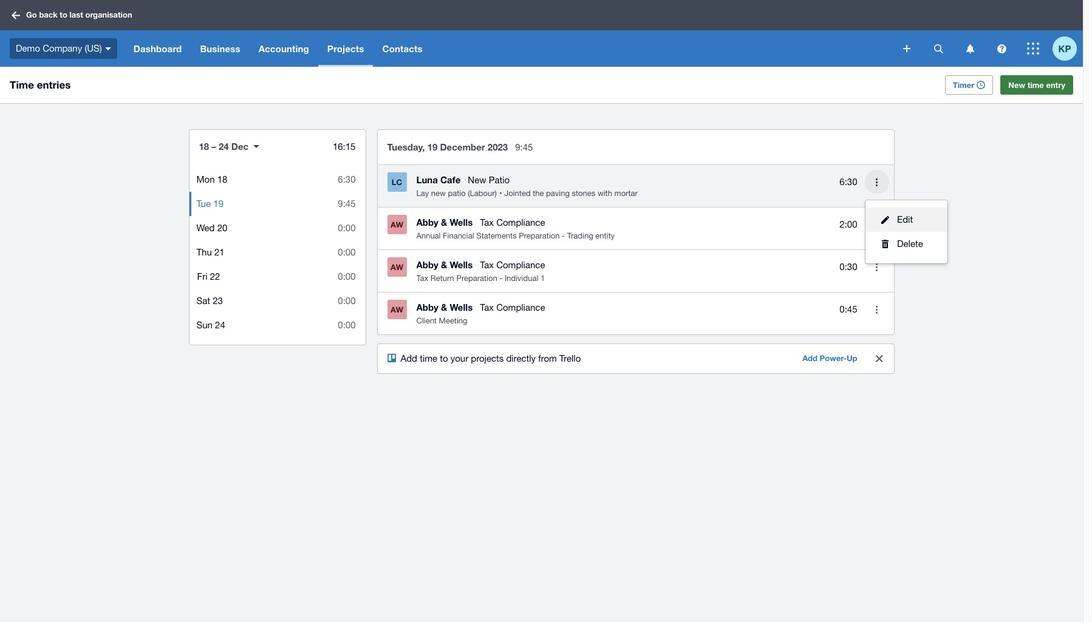 Task type: locate. For each thing, give the bounding box(es) containing it.
wed 20
[[197, 223, 227, 233]]

0 horizontal spatial 18
[[199, 141, 209, 152]]

1 vertical spatial time
[[420, 354, 438, 364]]

2 tax compliance from the top
[[480, 260, 545, 270]]

add left 'power-'
[[803, 354, 818, 363]]

0 horizontal spatial 9:45
[[338, 199, 356, 209]]

2 vertical spatial compliance
[[497, 303, 545, 313]]

0 vertical spatial compliance
[[497, 218, 545, 228]]

time inside button
[[1028, 80, 1044, 90]]

aw for 0:30
[[391, 263, 403, 272]]

0:30
[[840, 262, 858, 272]]

18 – 24 dec
[[199, 141, 249, 152]]

individual
[[505, 274, 539, 283]]

0 vertical spatial tax compliance
[[480, 218, 545, 228]]

1 abby from the top
[[417, 217, 439, 228]]

to left the last
[[60, 10, 67, 20]]

time left your
[[420, 354, 438, 364]]

1 add from the left
[[401, 354, 417, 364]]

list box
[[866, 201, 948, 264]]

24 right –
[[219, 141, 229, 152]]

0 vertical spatial new
[[1009, 80, 1026, 90]]

1 vertical spatial -
[[500, 274, 503, 283]]

wells up return
[[450, 259, 473, 270]]

time
[[1028, 80, 1044, 90], [420, 354, 438, 364]]

- left trading
[[562, 232, 565, 241]]

0 vertical spatial time
[[1028, 80, 1044, 90]]

to for last
[[60, 10, 67, 20]]

19
[[428, 142, 438, 153], [213, 199, 224, 209]]

1 horizontal spatial preparation
[[519, 232, 560, 241]]

tax compliance down "individual"
[[480, 303, 545, 313]]

tax down tax return preparation - individual 1
[[480, 303, 494, 313]]

0 vertical spatial abby & wells
[[417, 217, 473, 228]]

19 for tue
[[213, 199, 224, 209]]

wells for 0:45
[[450, 302, 473, 313]]

go
[[26, 10, 37, 20]]

wells for 2:00
[[450, 217, 473, 228]]

2 vertical spatial wells
[[450, 302, 473, 313]]

abby & wells for 0:30
[[417, 259, 473, 270]]

18 left –
[[199, 141, 209, 152]]

cafe
[[441, 174, 461, 185]]

svg image inside demo company (us) popup button
[[105, 47, 111, 50]]

1 horizontal spatial 19
[[428, 142, 438, 153]]

timer button
[[945, 75, 994, 95]]

1 vertical spatial abby & wells
[[417, 259, 473, 270]]

1 & from the top
[[441, 217, 447, 228]]

tuesday,
[[387, 142, 425, 153]]

0 horizontal spatial new
[[468, 175, 486, 185]]

2 vertical spatial &
[[441, 302, 447, 313]]

4 0:00 from the top
[[338, 296, 356, 306]]

0 horizontal spatial time
[[420, 354, 438, 364]]

2 aw from the top
[[391, 263, 403, 272]]

tax up statements on the left
[[480, 218, 494, 228]]

0 horizontal spatial preparation
[[457, 274, 497, 283]]

2 compliance from the top
[[497, 260, 545, 270]]

0 vertical spatial &
[[441, 217, 447, 228]]

1 horizontal spatial add
[[803, 354, 818, 363]]

1 vertical spatial to
[[440, 354, 448, 364]]

1 horizontal spatial to
[[440, 354, 448, 364]]

2023
[[488, 142, 508, 153]]

2 & from the top
[[441, 259, 447, 270]]

entity
[[596, 232, 615, 241]]

0 horizontal spatial 19
[[213, 199, 224, 209]]

lay new patio (labour) • jointed the paving stones with mortar
[[417, 189, 638, 198]]

aw for 2:00
[[391, 220, 403, 230]]

24 right sun
[[215, 320, 225, 331]]

0 vertical spatial -
[[562, 232, 565, 241]]

2 wells from the top
[[450, 259, 473, 270]]

2 vertical spatial abby & wells
[[417, 302, 473, 313]]

3 0:00 from the top
[[338, 272, 356, 282]]

3 abby & wells from the top
[[417, 302, 473, 313]]

tax compliance up "individual"
[[480, 260, 545, 270]]

0 horizontal spatial -
[[500, 274, 503, 283]]

0 vertical spatial 9:45
[[515, 142, 533, 153]]

1 horizontal spatial new
[[1009, 80, 1026, 90]]

contacts
[[383, 43, 423, 54]]

svg image
[[1028, 43, 1040, 55], [934, 44, 943, 53], [966, 44, 974, 53], [997, 44, 1007, 53]]

the
[[533, 189, 544, 198]]

time
[[10, 78, 34, 91]]

1 vertical spatial &
[[441, 259, 447, 270]]

0 vertical spatial more options image
[[865, 170, 889, 194]]

1 horizontal spatial time
[[1028, 80, 1044, 90]]

2 vertical spatial abby
[[417, 302, 439, 313]]

0 vertical spatial 24
[[219, 141, 229, 152]]

1 0:00 from the top
[[338, 223, 356, 233]]

0 vertical spatial preparation
[[519, 232, 560, 241]]

to for your
[[440, 354, 448, 364]]

back
[[39, 10, 58, 20]]

2 0:00 from the top
[[338, 247, 356, 258]]

preparation
[[519, 232, 560, 241], [457, 274, 497, 283]]

fri 22
[[197, 272, 220, 282]]

tax up tax return preparation - individual 1
[[480, 260, 494, 270]]

abby & wells
[[417, 217, 473, 228], [417, 259, 473, 270], [417, 302, 473, 313]]

wells up 'meeting'
[[450, 302, 473, 313]]

2 vertical spatial tax compliance
[[480, 303, 545, 313]]

tuesday, 19 december 2023
[[387, 142, 508, 153]]

tue
[[197, 199, 211, 209]]

abby up client
[[417, 302, 439, 313]]

dashboard link
[[124, 30, 191, 67]]

group
[[866, 201, 948, 264]]

business
[[200, 43, 240, 54]]

18 – 24 dec button
[[189, 132, 269, 160]]

add power-up
[[803, 354, 858, 363]]

1 horizontal spatial 6:30
[[840, 177, 858, 187]]

demo company (us) button
[[0, 30, 124, 67]]

more options image down wrapper icon
[[865, 255, 889, 280]]

tax compliance for 0:30
[[480, 260, 545, 270]]

preparation left trading
[[519, 232, 560, 241]]

compliance up annual financial statements preparation - trading entity
[[497, 218, 545, 228]]

- left "individual"
[[500, 274, 503, 283]]

&
[[441, 217, 447, 228], [441, 259, 447, 270], [441, 302, 447, 313]]

compliance down "individual"
[[497, 303, 545, 313]]

time entries
[[10, 78, 71, 91]]

9:45 for tuesday, 19 december 2023
[[515, 142, 533, 153]]

6:30 down "16:15"
[[338, 174, 356, 185]]

1 more options image from the top
[[865, 170, 889, 194]]

thu 21
[[197, 247, 225, 258]]

luna
[[417, 174, 438, 185]]

18
[[199, 141, 209, 152], [217, 174, 227, 185]]

9:45 right the 2023
[[515, 142, 533, 153]]

0 vertical spatial abby
[[417, 217, 439, 228]]

1 horizontal spatial svg image
[[105, 47, 111, 50]]

new inside button
[[1009, 80, 1026, 90]]

& up client meeting
[[441, 302, 447, 313]]

abby & wells up client meeting
[[417, 302, 473, 313]]

aw
[[391, 220, 403, 230], [391, 263, 403, 272], [391, 305, 403, 315]]

1 horizontal spatial 9:45
[[515, 142, 533, 153]]

more options image
[[865, 170, 889, 194], [865, 255, 889, 280]]

wells
[[450, 217, 473, 228], [450, 259, 473, 270], [450, 302, 473, 313]]

1 tax compliance from the top
[[480, 218, 545, 228]]

tax compliance up annual financial statements preparation - trading entity
[[480, 218, 545, 228]]

to left your
[[440, 354, 448, 364]]

& for 0:45
[[441, 302, 447, 313]]

18 right mon
[[217, 174, 227, 185]]

time left entry
[[1028, 80, 1044, 90]]

abby
[[417, 217, 439, 228], [417, 259, 439, 270], [417, 302, 439, 313]]

6:30
[[338, 174, 356, 185], [840, 177, 858, 187]]

19 right tue
[[213, 199, 224, 209]]

0 vertical spatial to
[[60, 10, 67, 20]]

more options image up wrapper image
[[865, 170, 889, 194]]

& up financial
[[441, 217, 447, 228]]

1 horizontal spatial 18
[[217, 174, 227, 185]]

0 horizontal spatial svg image
[[12, 11, 20, 19]]

20
[[217, 223, 227, 233]]

1 vertical spatial 18
[[217, 174, 227, 185]]

3 wells from the top
[[450, 302, 473, 313]]

accounting button
[[250, 30, 318, 67]]

abby & wells up return
[[417, 259, 473, 270]]

add down client
[[401, 354, 417, 364]]

business button
[[191, 30, 250, 67]]

company
[[43, 43, 82, 53]]

& for 0:30
[[441, 259, 447, 270]]

financial
[[443, 232, 474, 241]]

tax for 0:30
[[480, 260, 494, 270]]

banner containing kp
[[0, 0, 1083, 67]]

3 abby from the top
[[417, 302, 439, 313]]

2 abby & wells from the top
[[417, 259, 473, 270]]

tax for 0:45
[[480, 303, 494, 313]]

0 vertical spatial aw
[[391, 220, 403, 230]]

3 tax compliance from the top
[[480, 303, 545, 313]]

sun
[[197, 320, 213, 331]]

new
[[1009, 80, 1026, 90], [468, 175, 486, 185]]

abby up return
[[417, 259, 439, 270]]

sat
[[197, 296, 210, 306]]

0 horizontal spatial add
[[401, 354, 417, 364]]

directly
[[506, 354, 536, 364]]

2 add from the left
[[803, 354, 818, 363]]

19 right the 'tuesday,'
[[428, 142, 438, 153]]

1 vertical spatial tax compliance
[[480, 260, 545, 270]]

2 abby from the top
[[417, 259, 439, 270]]

0 vertical spatial 18
[[199, 141, 209, 152]]

preparation right return
[[457, 274, 497, 283]]

1 aw from the top
[[391, 220, 403, 230]]

add for add time to your projects directly from trello
[[401, 354, 417, 364]]

kp
[[1059, 43, 1072, 54]]

1 wells from the top
[[450, 217, 473, 228]]

21
[[214, 247, 225, 258]]

1 vertical spatial aw
[[391, 263, 403, 272]]

1 vertical spatial compliance
[[497, 260, 545, 270]]

aw for 0:45
[[391, 305, 403, 315]]

banner
[[0, 0, 1083, 67]]

new left entry
[[1009, 80, 1026, 90]]

2:00
[[840, 219, 858, 230]]

projects
[[471, 354, 504, 364]]

lc
[[392, 177, 402, 187]]

0 horizontal spatial to
[[60, 10, 67, 20]]

1 horizontal spatial -
[[562, 232, 565, 241]]

5 0:00 from the top
[[338, 320, 356, 331]]

new patio
[[468, 175, 510, 185]]

3 aw from the top
[[391, 305, 403, 315]]

your
[[451, 354, 469, 364]]

0 vertical spatial wells
[[450, 217, 473, 228]]

3 & from the top
[[441, 302, 447, 313]]

svg image
[[12, 11, 20, 19], [904, 45, 911, 52], [105, 47, 111, 50]]

new up "(labour)"
[[468, 175, 486, 185]]

group containing edit
[[866, 201, 948, 264]]

1 vertical spatial abby
[[417, 259, 439, 270]]

from
[[539, 354, 557, 364]]

9:45 down "16:15"
[[338, 199, 356, 209]]

wells up financial
[[450, 217, 473, 228]]

patio
[[489, 175, 510, 185]]

abby up annual
[[417, 217, 439, 228]]

0 vertical spatial 19
[[428, 142, 438, 153]]

stones
[[572, 189, 596, 198]]

tax compliance
[[480, 218, 545, 228], [480, 260, 545, 270], [480, 303, 545, 313]]

1 vertical spatial 9:45
[[338, 199, 356, 209]]

2 vertical spatial aw
[[391, 305, 403, 315]]

1 abby & wells from the top
[[417, 217, 473, 228]]

1 compliance from the top
[[497, 218, 545, 228]]

3 compliance from the top
[[497, 303, 545, 313]]

1 vertical spatial 19
[[213, 199, 224, 209]]

6:30 up 2:00
[[840, 177, 858, 187]]

compliance for 0:30
[[497, 260, 545, 270]]

& up return
[[441, 259, 447, 270]]

go back to last organisation
[[26, 10, 132, 20]]

1 vertical spatial wells
[[450, 259, 473, 270]]

accounting
[[259, 43, 309, 54]]

compliance up "individual"
[[497, 260, 545, 270]]

1 vertical spatial new
[[468, 175, 486, 185]]

1 vertical spatial preparation
[[457, 274, 497, 283]]

1 vertical spatial more options image
[[865, 255, 889, 280]]

0:00 for wed 20
[[338, 223, 356, 233]]

0:00 for sat 23
[[338, 296, 356, 306]]

abby & wells up financial
[[417, 217, 473, 228]]



Task type: vqa. For each thing, say whether or not it's contained in the screenshot.
'search for a contact' "Field"
no



Task type: describe. For each thing, give the bounding box(es) containing it.
tax for 2:00
[[480, 218, 494, 228]]

new for new patio
[[468, 175, 486, 185]]

compliance for 2:00
[[497, 218, 545, 228]]

projects button
[[318, 30, 373, 67]]

tax compliance for 0:45
[[480, 303, 545, 313]]

meeting
[[439, 317, 468, 326]]

demo company (us)
[[16, 43, 102, 53]]

new for new time entry
[[1009, 80, 1026, 90]]

entry
[[1047, 80, 1066, 90]]

16:15
[[333, 142, 356, 152]]

add power-up link
[[796, 349, 865, 369]]

tax left return
[[417, 274, 429, 283]]

entries
[[37, 78, 71, 91]]

new time entry button
[[1001, 75, 1074, 95]]

projects
[[327, 43, 364, 54]]

luna cafe
[[417, 174, 461, 185]]

svg image inside 'go back to last organisation' link
[[12, 11, 20, 19]]

wed
[[197, 223, 215, 233]]

delete
[[898, 239, 924, 249]]

clear button
[[867, 347, 892, 371]]

organisation
[[85, 10, 132, 20]]

jointed
[[505, 189, 531, 198]]

dashboard
[[134, 43, 182, 54]]

& for 2:00
[[441, 217, 447, 228]]

tax return preparation - individual 1
[[417, 274, 545, 283]]

add for add power-up
[[803, 354, 818, 363]]

wrapper image
[[878, 216, 893, 224]]

demo
[[16, 43, 40, 53]]

paving
[[546, 189, 570, 198]]

fri
[[197, 272, 208, 282]]

last
[[70, 10, 83, 20]]

1 vertical spatial 24
[[215, 320, 225, 331]]

18 inside popup button
[[199, 141, 209, 152]]

tax compliance for 2:00
[[480, 218, 545, 228]]

up
[[847, 354, 858, 363]]

24 inside 18 – 24 dec popup button
[[219, 141, 229, 152]]

abby for 2:00
[[417, 217, 439, 228]]

compliance for 0:45
[[497, 303, 545, 313]]

clear image
[[876, 355, 883, 363]]

•
[[499, 189, 502, 198]]

abby & wells for 0:45
[[417, 302, 473, 313]]

edit
[[898, 215, 913, 225]]

trello
[[560, 354, 581, 364]]

patio
[[448, 189, 466, 198]]

19 for tuesday,
[[428, 142, 438, 153]]

(labour)
[[468, 189, 497, 198]]

2 more options image from the top
[[865, 255, 889, 280]]

contacts button
[[373, 30, 432, 67]]

0 horizontal spatial 6:30
[[338, 174, 356, 185]]

mon
[[197, 174, 215, 185]]

abby for 0:30
[[417, 259, 439, 270]]

new time entry
[[1009, 80, 1066, 90]]

kp button
[[1053, 30, 1083, 67]]

mon 18
[[197, 174, 227, 185]]

wells for 0:30
[[450, 259, 473, 270]]

return
[[431, 274, 454, 283]]

sat 23
[[197, 296, 223, 306]]

mortar
[[615, 189, 638, 198]]

trading
[[567, 232, 593, 241]]

delete button
[[866, 232, 948, 256]]

tue 19
[[197, 199, 224, 209]]

22
[[210, 272, 220, 282]]

with
[[598, 189, 612, 198]]

1
[[541, 274, 545, 283]]

0:45
[[840, 305, 858, 315]]

time for add
[[420, 354, 438, 364]]

go back to last organisation link
[[7, 4, 140, 26]]

–
[[212, 141, 216, 152]]

dec
[[231, 141, 249, 152]]

timer
[[953, 80, 975, 90]]

december
[[440, 142, 485, 153]]

annual financial statements preparation - trading entity
[[417, 232, 615, 241]]

client
[[417, 317, 437, 326]]

statements
[[477, 232, 517, 241]]

new
[[431, 189, 446, 198]]

0:00 for thu 21
[[338, 247, 356, 258]]

2 horizontal spatial svg image
[[904, 45, 911, 52]]

more options image
[[865, 298, 889, 322]]

thu
[[197, 247, 212, 258]]

client meeting
[[417, 317, 468, 326]]

add time to your projects directly from trello
[[401, 354, 581, 364]]

wrapper image
[[878, 240, 893, 249]]

lay
[[417, 189, 429, 198]]

9:45 for tue 19
[[338, 199, 356, 209]]

power-
[[820, 354, 847, 363]]

edit button
[[866, 208, 948, 232]]

abby & wells for 2:00
[[417, 217, 473, 228]]

list box containing edit
[[866, 201, 948, 264]]

annual
[[417, 232, 441, 241]]

sun 24
[[197, 320, 225, 331]]

23
[[213, 296, 223, 306]]

time for new
[[1028, 80, 1044, 90]]

abby for 0:45
[[417, 302, 439, 313]]



